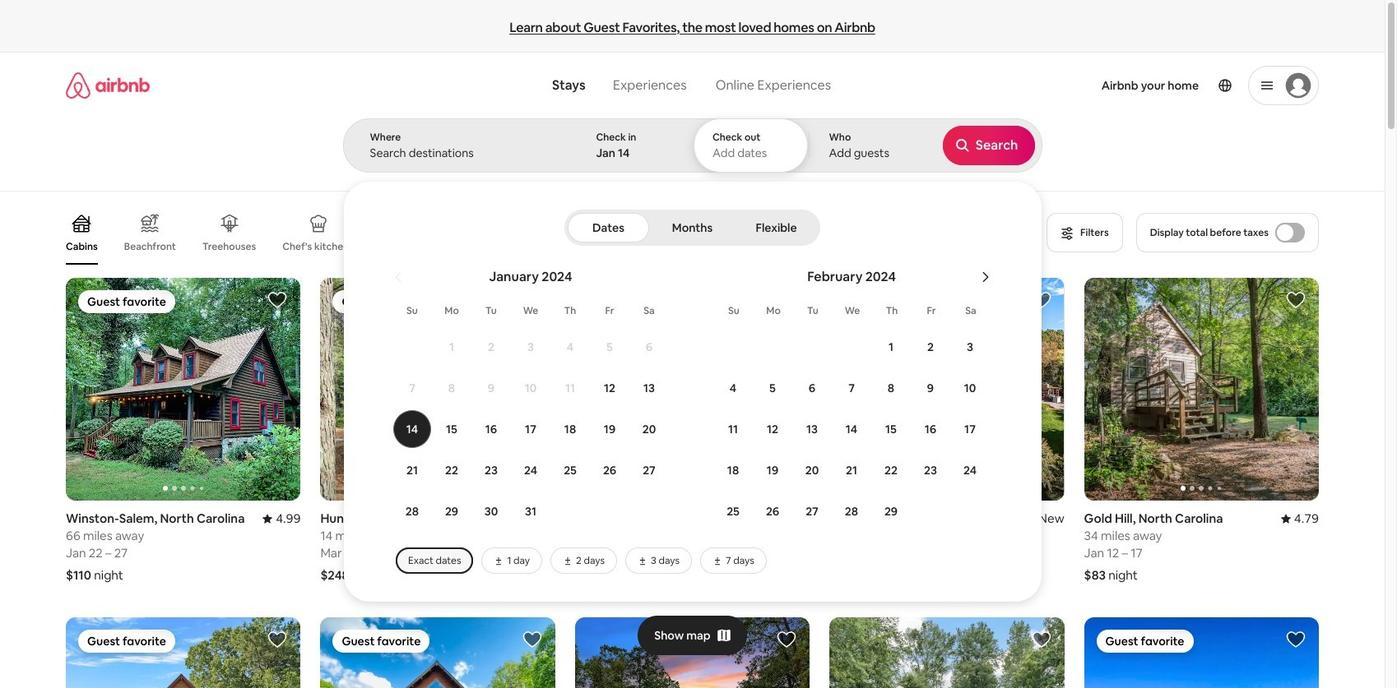 Task type: describe. For each thing, give the bounding box(es) containing it.
4.92 out of 5 average rating image
[[772, 511, 810, 527]]

1 horizontal spatial add to wishlist: mooresville, north carolina image
[[1032, 291, 1052, 310]]

0 horizontal spatial add to wishlist: mooresville, north carolina image
[[777, 631, 797, 650]]

add to wishlist: claremont, north carolina image
[[523, 631, 542, 650]]

5.0 out of 5 average rating image
[[525, 511, 555, 527]]

calendar application
[[363, 251, 1398, 575]]

profile element
[[857, 53, 1320, 119]]

add to wishlist: charlotte, north carolina image
[[1032, 631, 1052, 650]]

add to wishlist: winston-salem, north carolina image
[[268, 291, 288, 310]]

add to wishlist: huntersville, north carolina image
[[523, 291, 542, 310]]

add to wishlist: huntersville, north carolina image
[[268, 631, 288, 650]]

add to wishlist: gold hill, north carolina image
[[1287, 291, 1306, 310]]



Task type: vqa. For each thing, say whether or not it's contained in the screenshot.
new place to stay image at the right of page
yes



Task type: locate. For each thing, give the bounding box(es) containing it.
4.79 out of 5 average rating image
[[1281, 511, 1320, 527]]

add to wishlist: morganton, north carolina image
[[1287, 631, 1306, 650]]

what can we help you find? tab list
[[539, 67, 701, 104]]

4.99 out of 5 average rating image
[[263, 511, 301, 527]]

new place to stay image
[[1026, 511, 1065, 527]]

add to wishlist: denver, north carolina image
[[777, 291, 797, 310]]

tab list
[[568, 210, 817, 246]]

0 vertical spatial add to wishlist: mooresville, north carolina image
[[1032, 291, 1052, 310]]

Search destinations search field
[[370, 146, 549, 161]]

group
[[66, 201, 1047, 265], [66, 278, 301, 501], [321, 278, 555, 501], [575, 278, 810, 501], [830, 278, 1300, 501], [1085, 278, 1320, 501], [66, 618, 301, 689], [321, 618, 555, 689], [575, 618, 810, 689], [830, 618, 1065, 689], [1085, 618, 1320, 689]]

1 vertical spatial add to wishlist: mooresville, north carolina image
[[777, 631, 797, 650]]

None search field
[[343, 53, 1398, 603]]

tab panel
[[343, 119, 1398, 603]]

add to wishlist: mooresville, north carolina image
[[1032, 291, 1052, 310], [777, 631, 797, 650]]



